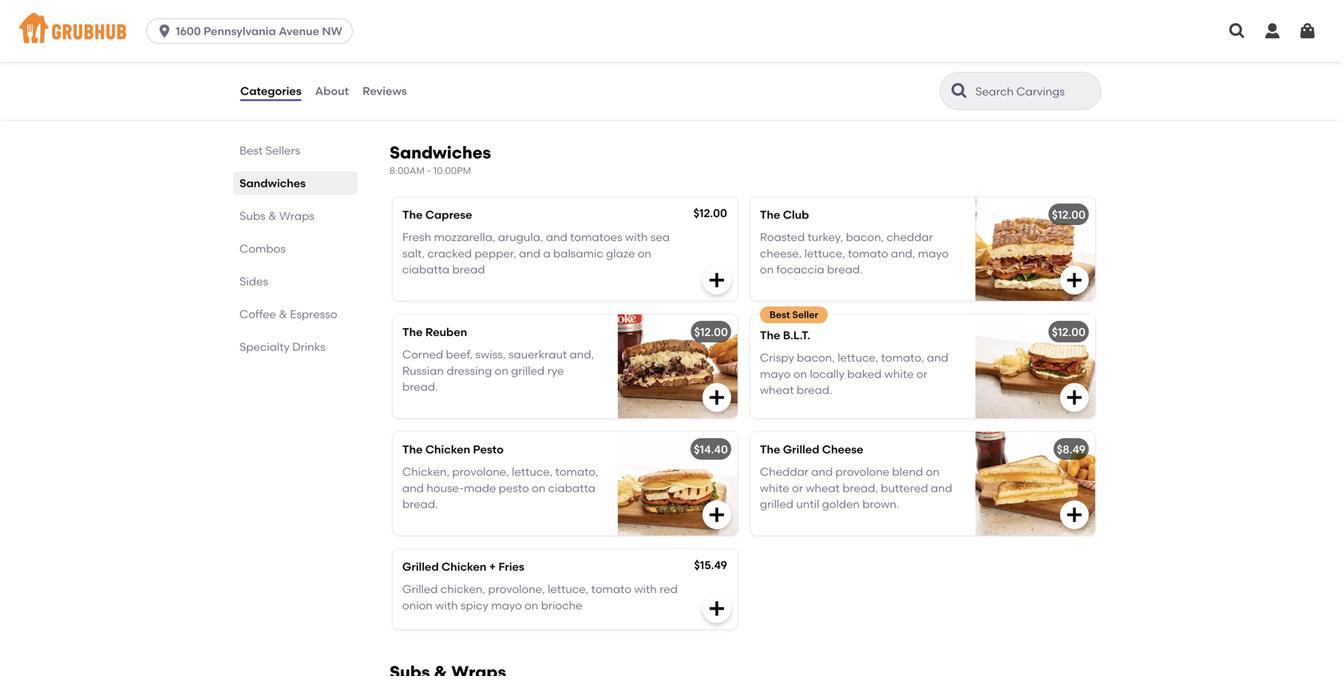 Task type: locate. For each thing, give the bounding box(es) containing it.
on inside grilled chicken, provolone, lettuce, tomato with red onion with spicy mayo on brioche
[[525, 599, 538, 612]]

-
[[427, 165, 431, 176]]

0 horizontal spatial and,
[[570, 348, 594, 361]]

1 vertical spatial and,
[[570, 348, 594, 361]]

subs & wraps
[[240, 209, 315, 223]]

wheat up until
[[806, 481, 840, 495]]

provolone,
[[452, 465, 509, 479], [488, 582, 545, 596]]

& right subs
[[268, 209, 277, 223]]

0 vertical spatial tomato
[[848, 247, 888, 260]]

sandwiches up -
[[390, 142, 491, 163]]

1 vertical spatial ciabatta
[[548, 481, 596, 495]]

1 horizontal spatial mayo
[[760, 367, 791, 381]]

cheese,
[[760, 247, 802, 260]]

chicken up chicken, in the left of the page
[[425, 443, 470, 456]]

1600
[[176, 24, 201, 38]]

crispy inside crispy bacon, lettuce, tomato, and mayo on locally baked white or wheat bread.
[[760, 351, 794, 365]]

0 horizontal spatial sandwiches
[[240, 176, 306, 190]]

0 horizontal spatial white
[[760, 481, 789, 495]]

best
[[240, 144, 263, 157], [770, 309, 790, 320]]

1 vertical spatial tomato,
[[555, 465, 598, 479]]

bacon,
[[846, 230, 884, 244], [797, 351, 835, 365]]

balsamic
[[553, 247, 603, 260]]

0 vertical spatial wheat
[[760, 383, 794, 397]]

white inside crispy bacon, lettuce, tomato, and mayo on locally baked white or wheat bread.
[[885, 367, 914, 381]]

tomato left the red on the bottom of the page
[[591, 582, 632, 596]]

or up until
[[792, 481, 803, 495]]

grilled inside corned beef, swiss, sauerkraut and, russian dressing on grilled rye bread.
[[511, 364, 545, 378]]

provolone, inside the chicken, provolone, lettuce, tomato, and house-made pesto on ciabatta bread.
[[452, 465, 509, 479]]

categories button
[[240, 62, 302, 120]]

golden
[[822, 498, 860, 511]]

chicken inside button
[[466, 53, 511, 67]]

0 horizontal spatial tomato
[[591, 582, 632, 596]]

1 vertical spatial white
[[760, 481, 789, 495]]

1 horizontal spatial tomato
[[848, 247, 888, 260]]

ciabatta
[[402, 263, 450, 276], [548, 481, 596, 495]]

chicken left wrap
[[466, 53, 511, 67]]

svg image inside main navigation navigation
[[1263, 22, 1282, 41]]

bread. inside crispy bacon, lettuce, tomato, and mayo on locally baked white or wheat bread.
[[797, 383, 832, 397]]

tomato inside roasted turkey, bacon, cheddar cheese, lettuce, tomato and, mayo on focaccia bread.
[[848, 247, 888, 260]]

on
[[638, 247, 652, 260], [760, 263, 774, 276], [495, 364, 509, 378], [793, 367, 807, 381], [926, 465, 940, 479], [532, 481, 546, 495], [525, 599, 538, 612]]

combos
[[240, 242, 286, 255]]

the b.l.t.
[[762, 53, 813, 67], [760, 328, 810, 342]]

0 vertical spatial &
[[268, 209, 277, 223]]

ciabatta down salt, on the left of the page
[[402, 263, 450, 276]]

pennsylvania
[[204, 24, 276, 38]]

1 horizontal spatial wheat
[[806, 481, 840, 495]]

on inside fresh mozzarella, arugula, and tomatoes with sea salt, cracked pepper, and a balsamic glaze on ciabatta bread
[[638, 247, 652, 260]]

wheat inside crispy bacon, lettuce, tomato, and mayo on locally baked white or wheat bread.
[[760, 383, 794, 397]]

$15.49
[[694, 558, 727, 572]]

provolone, down fries
[[488, 582, 545, 596]]

svg image
[[1228, 22, 1247, 41], [1298, 22, 1317, 41], [157, 23, 173, 39], [1065, 75, 1084, 95], [1065, 388, 1084, 407]]

and, inside roasted turkey, bacon, cheddar cheese, lettuce, tomato and, mayo on focaccia bread.
[[891, 247, 915, 260]]

1 vertical spatial grilled
[[402, 560, 439, 573]]

lettuce, inside crispy bacon, lettuce, tomato, and mayo on locally baked white or wheat bread.
[[838, 351, 879, 365]]

grilled
[[783, 443, 820, 456], [402, 560, 439, 573], [402, 582, 438, 596]]

best for best seller
[[770, 309, 790, 320]]

2 vertical spatial grilled
[[402, 582, 438, 596]]

and
[[546, 230, 568, 244], [519, 247, 541, 260], [927, 351, 949, 365], [811, 465, 833, 479], [402, 481, 424, 495], [931, 481, 953, 495]]

0 horizontal spatial best
[[240, 144, 263, 157]]

svg image for corned beef, swiss, sauerkraut and, russian dressing on grilled rye bread.
[[707, 388, 727, 407]]

0 vertical spatial with
[[625, 230, 648, 244]]

1 vertical spatial sandwiches
[[240, 176, 306, 190]]

wheat
[[760, 383, 794, 397], [806, 481, 840, 495]]

lettuce, up 'pesto'
[[512, 465, 553, 479]]

wheat up the grilled cheese
[[760, 383, 794, 397]]

mayo left locally
[[760, 367, 791, 381]]

tomato, inside crispy bacon, lettuce, tomato, and mayo on locally baked white or wheat bread.
[[881, 351, 924, 365]]

grilled
[[511, 364, 545, 378], [760, 498, 794, 511]]

b.l.t.
[[785, 53, 813, 67], [783, 328, 810, 342]]

1 horizontal spatial grilled
[[760, 498, 794, 511]]

chicken up 'chicken,'
[[442, 560, 487, 573]]

0 vertical spatial ciabatta
[[402, 263, 450, 276]]

0 vertical spatial or
[[917, 367, 928, 381]]

tomato down cheddar
[[848, 247, 888, 260]]

ciabatta inside the chicken, provolone, lettuce, tomato, and house-made pesto on ciabatta bread.
[[548, 481, 596, 495]]

beef,
[[446, 348, 473, 361]]

coffee
[[240, 307, 276, 321]]

ciabatta right 'pesto'
[[548, 481, 596, 495]]

& right coffee
[[279, 307, 287, 321]]

0 vertical spatial b.l.t.
[[785, 53, 813, 67]]

chicken, provolone, lettuce, tomato, and house-made pesto on ciabatta bread.
[[402, 465, 598, 511]]

on down sea on the left of the page
[[638, 247, 652, 260]]

1 vertical spatial or
[[792, 481, 803, 495]]

0 vertical spatial the b.l.t.
[[762, 53, 813, 67]]

lettuce, up the baked
[[838, 351, 879, 365]]

tomato, for white
[[881, 351, 924, 365]]

best left seller
[[770, 309, 790, 320]]

sauerkraut
[[508, 348, 567, 361]]

with left the red on the bottom of the page
[[634, 582, 657, 596]]

0 vertical spatial mayo
[[918, 247, 949, 260]]

with
[[625, 230, 648, 244], [634, 582, 657, 596], [435, 599, 458, 612]]

0 horizontal spatial ciabatta
[[402, 263, 450, 276]]

chicken for pesto
[[425, 443, 470, 456]]

1 horizontal spatial best
[[770, 309, 790, 320]]

on inside crispy bacon, lettuce, tomato, and mayo on locally baked white or wheat bread.
[[793, 367, 807, 381]]

the grilled cheese image
[[976, 432, 1095, 536]]

$12.00
[[694, 206, 727, 220], [1052, 208, 1086, 221], [694, 325, 728, 339], [1052, 325, 1086, 339]]

on right 'pesto'
[[532, 481, 546, 495]]

b.l.t. inside button
[[785, 53, 813, 67]]

grilled chicken, provolone, lettuce, tomato with red onion with spicy mayo on brioche
[[402, 582, 678, 612]]

wraps
[[279, 209, 315, 223]]

the grilled cheese
[[760, 443, 864, 456]]

grilled chicken + fries
[[402, 560, 524, 573]]

and inside crispy bacon, lettuce, tomato, and mayo on locally baked white or wheat bread.
[[927, 351, 949, 365]]

grilled inside cheddar and provolone blend on white or wheat bread, buttered and grilled until golden brown.
[[760, 498, 794, 511]]

bacon, up locally
[[797, 351, 835, 365]]

0 vertical spatial bacon,
[[846, 230, 884, 244]]

the club
[[760, 208, 809, 221]]

tomato, inside the chicken, provolone, lettuce, tomato, and house-made pesto on ciabatta bread.
[[555, 465, 598, 479]]

the for cheddar and provolone blend on white or wheat bread, buttered and grilled until golden brown.
[[760, 443, 780, 456]]

and,
[[891, 247, 915, 260], [570, 348, 594, 361]]

0 vertical spatial best
[[240, 144, 263, 157]]

1 vertical spatial mayo
[[760, 367, 791, 381]]

on right blend
[[926, 465, 940, 479]]

white right the baked
[[885, 367, 914, 381]]

swiss,
[[475, 348, 506, 361]]

1 vertical spatial best
[[770, 309, 790, 320]]

a
[[543, 247, 551, 260]]

or
[[917, 367, 928, 381], [792, 481, 803, 495]]

svg image for grilled chicken, provolone, lettuce, tomato with red onion with spicy mayo on brioche
[[707, 599, 727, 618]]

sandwiches for sandwiches 8:00am - 10:00pm
[[390, 142, 491, 163]]

and, down cheddar
[[891, 247, 915, 260]]

0 vertical spatial and,
[[891, 247, 915, 260]]

1 horizontal spatial tomato,
[[881, 351, 924, 365]]

1 vertical spatial &
[[279, 307, 287, 321]]

1 horizontal spatial and,
[[891, 247, 915, 260]]

grilled inside grilled chicken, provolone, lettuce, tomato with red onion with spicy mayo on brioche
[[402, 582, 438, 596]]

0 horizontal spatial tomato,
[[555, 465, 598, 479]]

on left the "brioche"
[[525, 599, 538, 612]]

or inside crispy bacon, lettuce, tomato, and mayo on locally baked white or wheat bread.
[[917, 367, 928, 381]]

chicken,
[[441, 582, 486, 596]]

bread. down turkey,
[[827, 263, 863, 276]]

provolone, up made
[[452, 465, 509, 479]]

0 horizontal spatial grilled
[[511, 364, 545, 378]]

spicy
[[461, 599, 489, 612]]

1 vertical spatial tomato
[[591, 582, 632, 596]]

1 horizontal spatial ciabatta
[[548, 481, 596, 495]]

bread. down house-
[[402, 498, 438, 511]]

sandwiches down best sellers
[[240, 176, 306, 190]]

lettuce, down turkey,
[[805, 247, 845, 260]]

seller
[[792, 309, 819, 320]]

arugula,
[[498, 230, 543, 244]]

1 vertical spatial crispy
[[760, 351, 794, 365]]

coffee & espresso
[[240, 307, 337, 321]]

on left locally
[[793, 367, 807, 381]]

the for corned beef, swiss, sauerkraut and, russian dressing on grilled rye bread.
[[402, 325, 423, 339]]

1 vertical spatial with
[[634, 582, 657, 596]]

0 vertical spatial chicken
[[466, 53, 511, 67]]

best left "sellers"
[[240, 144, 263, 157]]

1 vertical spatial provolone,
[[488, 582, 545, 596]]

&
[[268, 209, 277, 223], [279, 307, 287, 321]]

best seller
[[770, 309, 819, 320]]

on down cheese,
[[760, 263, 774, 276]]

wrap
[[513, 53, 544, 67]]

crispy right reviews button
[[428, 53, 463, 67]]

lettuce, up the "brioche"
[[548, 582, 589, 596]]

mayo inside grilled chicken, provolone, lettuce, tomato with red onion with spicy mayo on brioche
[[491, 599, 522, 612]]

0 vertical spatial grilled
[[511, 364, 545, 378]]

0 horizontal spatial crispy
[[428, 53, 463, 67]]

1 horizontal spatial crispy
[[760, 351, 794, 365]]

tomato
[[848, 247, 888, 260], [591, 582, 632, 596]]

mayo inside crispy bacon, lettuce, tomato, and mayo on locally baked white or wheat bread.
[[760, 367, 791, 381]]

Search Carvings search field
[[974, 84, 1096, 99]]

roasted
[[760, 230, 805, 244]]

2 vertical spatial with
[[435, 599, 458, 612]]

1 vertical spatial bacon,
[[797, 351, 835, 365]]

bread. down russian
[[402, 380, 438, 394]]

with down 'chicken,'
[[435, 599, 458, 612]]

1 horizontal spatial white
[[885, 367, 914, 381]]

1 horizontal spatial &
[[279, 307, 287, 321]]

bread. inside roasted turkey, bacon, cheddar cheese, lettuce, tomato and, mayo on focaccia bread.
[[827, 263, 863, 276]]

+
[[489, 560, 496, 573]]

0 vertical spatial crispy
[[428, 53, 463, 67]]

bread.
[[827, 263, 863, 276], [402, 380, 438, 394], [797, 383, 832, 397], [402, 498, 438, 511]]

0 vertical spatial tomato,
[[881, 351, 924, 365]]

crispy down best seller
[[760, 351, 794, 365]]

caprese
[[425, 208, 472, 221]]

white down 'cheddar'
[[760, 481, 789, 495]]

cheese
[[822, 443, 864, 456]]

bread. down locally
[[797, 383, 832, 397]]

0 horizontal spatial or
[[792, 481, 803, 495]]

1 horizontal spatial bacon,
[[846, 230, 884, 244]]

10:00pm
[[433, 165, 471, 176]]

tomato,
[[881, 351, 924, 365], [555, 465, 598, 479]]

and, right sauerkraut
[[570, 348, 594, 361]]

and, inside corned beef, swiss, sauerkraut and, russian dressing on grilled rye bread.
[[570, 348, 594, 361]]

fries
[[499, 560, 524, 573]]

cracked
[[427, 247, 472, 260]]

0 horizontal spatial &
[[268, 209, 277, 223]]

lettuce,
[[805, 247, 845, 260], [838, 351, 879, 365], [512, 465, 553, 479], [548, 582, 589, 596]]

best sellers
[[240, 144, 300, 157]]

1 vertical spatial grilled
[[760, 498, 794, 511]]

blend
[[892, 465, 923, 479]]

focaccia
[[777, 263, 825, 276]]

0 vertical spatial white
[[885, 367, 914, 381]]

$8.49
[[1057, 443, 1086, 456]]

lettuce, inside roasted turkey, bacon, cheddar cheese, lettuce, tomato and, mayo on focaccia bread.
[[805, 247, 845, 260]]

mayo right spicy on the left of the page
[[491, 599, 522, 612]]

0 vertical spatial provolone,
[[452, 465, 509, 479]]

on inside cheddar and provolone blend on white or wheat bread, buttered and grilled until golden brown.
[[926, 465, 940, 479]]

on inside the chicken, provolone, lettuce, tomato, and house-made pesto on ciabatta bread.
[[532, 481, 546, 495]]

ciabatta inside fresh mozzarella, arugula, and tomatoes with sea salt, cracked pepper, and a balsamic glaze on ciabatta bread
[[402, 263, 450, 276]]

on down swiss,
[[495, 364, 509, 378]]

1 vertical spatial wheat
[[806, 481, 840, 495]]

0 horizontal spatial wheat
[[760, 383, 794, 397]]

svg image
[[1263, 22, 1282, 41], [707, 270, 727, 290], [1065, 270, 1084, 290], [707, 388, 727, 407], [707, 505, 727, 524], [1065, 505, 1084, 524], [707, 599, 727, 618]]

2 vertical spatial chicken
[[442, 560, 487, 573]]

grilled left until
[[760, 498, 794, 511]]

the for roasted turkey, bacon, cheddar cheese, lettuce, tomato and, mayo on focaccia bread.
[[760, 208, 780, 221]]

grilled for grilled chicken, provolone, lettuce, tomato with red onion with spicy mayo on brioche
[[402, 582, 438, 596]]

2 vertical spatial mayo
[[491, 599, 522, 612]]

or right the baked
[[917, 367, 928, 381]]

1 horizontal spatial or
[[917, 367, 928, 381]]

cheddar
[[760, 465, 809, 479]]

0 horizontal spatial mayo
[[491, 599, 522, 612]]

mayo inside roasted turkey, bacon, cheddar cheese, lettuce, tomato and, mayo on focaccia bread.
[[918, 247, 949, 260]]

lettuce, inside the chicken, provolone, lettuce, tomato, and house-made pesto on ciabatta bread.
[[512, 465, 553, 479]]

with up glaze
[[625, 230, 648, 244]]

0 horizontal spatial bacon,
[[797, 351, 835, 365]]

bacon, inside crispy bacon, lettuce, tomato, and mayo on locally baked white or wheat bread.
[[797, 351, 835, 365]]

bacon, right turkey,
[[846, 230, 884, 244]]

the inside the b.l.t. button
[[762, 53, 783, 67]]

1 horizontal spatial sandwiches
[[390, 142, 491, 163]]

bread. inside the chicken, provolone, lettuce, tomato, and house-made pesto on ciabatta bread.
[[402, 498, 438, 511]]

svg image inside 1600 pennsylvania avenue nw button
[[157, 23, 173, 39]]

0 vertical spatial sandwiches
[[390, 142, 491, 163]]

grilled down sauerkraut
[[511, 364, 545, 378]]

1 vertical spatial chicken
[[425, 443, 470, 456]]

the chicken pesto
[[402, 443, 504, 456]]

corned
[[402, 348, 443, 361]]

categories
[[240, 84, 302, 98]]

search icon image
[[950, 81, 969, 101]]

sandwiches
[[390, 142, 491, 163], [240, 176, 306, 190]]

0 vertical spatial grilled
[[783, 443, 820, 456]]

mayo down cheddar
[[918, 247, 949, 260]]

with inside fresh mozzarella, arugula, and tomatoes with sea salt, cracked pepper, and a balsamic glaze on ciabatta bread
[[625, 230, 648, 244]]

2 horizontal spatial mayo
[[918, 247, 949, 260]]



Task type: describe. For each thing, give the bounding box(es) containing it.
fresh
[[402, 230, 431, 244]]

tomato, for ciabatta
[[555, 465, 598, 479]]

the for fresh mozzarella, arugula, and tomatoes with sea salt, cracked pepper, and a balsamic glaze on ciabatta bread
[[402, 208, 423, 221]]

glaze
[[606, 247, 635, 260]]

1 vertical spatial the b.l.t.
[[760, 328, 810, 342]]

the caprese
[[402, 208, 472, 221]]

1 vertical spatial b.l.t.
[[783, 328, 810, 342]]

$14.40
[[694, 443, 728, 456]]

wheat inside cheddar and provolone blend on white or wheat bread, buttered and grilled until golden brown.
[[806, 481, 840, 495]]

tomatoes
[[570, 230, 623, 244]]

lettuce, inside grilled chicken, provolone, lettuce, tomato with red onion with spicy mayo on brioche
[[548, 582, 589, 596]]

subs
[[240, 209, 266, 223]]

the for crispy bacon, lettuce, tomato, and mayo on locally baked white or wheat bread.
[[760, 328, 780, 342]]

chicken,
[[402, 465, 450, 479]]

sellers
[[265, 144, 300, 157]]

nw
[[322, 24, 342, 38]]

corned beef, swiss, sauerkraut and, russian dressing on grilled rye bread.
[[402, 348, 594, 394]]

the reuben
[[402, 325, 467, 339]]

crispy bacon, lettuce, tomato, and mayo on locally baked white or wheat bread.
[[760, 351, 949, 397]]

brioche
[[541, 599, 582, 612]]

chicken for +
[[442, 560, 487, 573]]

the chicken pesto image
[[618, 432, 738, 536]]

roasted turkey, bacon, cheddar cheese, lettuce, tomato and, mayo on focaccia bread.
[[760, 230, 949, 276]]

rye
[[547, 364, 564, 378]]

sea
[[651, 230, 670, 244]]

reuben
[[425, 325, 467, 339]]

pesto
[[473, 443, 504, 456]]

the b.l.t. image
[[976, 314, 1095, 418]]

& for subs
[[268, 209, 277, 223]]

svg image for chicken, provolone, lettuce, tomato, and house-made pesto on ciabatta bread.
[[707, 505, 727, 524]]

bread. inside corned beef, swiss, sauerkraut and, russian dressing on grilled rye bread.
[[402, 380, 438, 394]]

until
[[796, 498, 819, 511]]

bread
[[452, 263, 485, 276]]

the crispy chicken wrap button
[[393, 11, 738, 106]]

white inside cheddar and provolone blend on white or wheat bread, buttered and grilled until golden brown.
[[760, 481, 789, 495]]

made
[[464, 481, 496, 495]]

club
[[783, 208, 809, 221]]

espresso
[[290, 307, 337, 321]]

or inside cheddar and provolone blend on white or wheat bread, buttered and grilled until golden brown.
[[792, 481, 803, 495]]

avenue
[[279, 24, 319, 38]]

drinks
[[292, 340, 325, 354]]

specialty drinks
[[240, 340, 325, 354]]

tomato inside grilled chicken, provolone, lettuce, tomato with red onion with spicy mayo on brioche
[[591, 582, 632, 596]]

russian
[[402, 364, 444, 378]]

fresh mozzarella, arugula, and tomatoes with sea salt, cracked pepper, and a balsamic glaze on ciabatta bread
[[402, 230, 670, 276]]

the inside the crispy chicken wrap button
[[405, 53, 425, 67]]

sides
[[240, 275, 268, 288]]

provolone, inside grilled chicken, provolone, lettuce, tomato with red onion with spicy mayo on brioche
[[488, 582, 545, 596]]

main navigation navigation
[[0, 0, 1341, 62]]

crispy inside button
[[428, 53, 463, 67]]

the club image
[[976, 197, 1095, 301]]

cheddar
[[887, 230, 933, 244]]

grilled for grilled chicken + fries
[[402, 560, 439, 573]]

svg image for roasted turkey, bacon, cheddar cheese, lettuce, tomato and, mayo on focaccia bread.
[[1065, 270, 1084, 290]]

the for chicken, provolone, lettuce, tomato, and house-made pesto on ciabatta bread.
[[402, 443, 423, 456]]

pesto
[[499, 481, 529, 495]]

with for tomatoes
[[625, 230, 648, 244]]

& for coffee
[[279, 307, 287, 321]]

the b.l.t. button
[[750, 11, 1095, 106]]

provolone
[[836, 465, 890, 479]]

1600 pennsylvania avenue nw button
[[146, 18, 359, 44]]

sandwiches 8:00am - 10:00pm
[[390, 142, 491, 176]]

8:00am
[[390, 165, 425, 176]]

pepper,
[[475, 247, 516, 260]]

the reuben image
[[618, 314, 738, 418]]

svg image for cheddar and provolone blend on white or wheat bread, buttered and grilled until golden brown.
[[1065, 505, 1084, 524]]

sandwiches for sandwiches
[[240, 176, 306, 190]]

on inside corned beef, swiss, sauerkraut and, russian dressing on grilled rye bread.
[[495, 364, 509, 378]]

about
[[315, 84, 349, 98]]

baked
[[847, 367, 882, 381]]

mozzarella,
[[434, 230, 495, 244]]

reviews
[[363, 84, 407, 98]]

with for tomato
[[634, 582, 657, 596]]

buttered
[[881, 481, 928, 495]]

the crispy chicken wrap
[[405, 53, 544, 67]]

bacon, inside roasted turkey, bacon, cheddar cheese, lettuce, tomato and, mayo on focaccia bread.
[[846, 230, 884, 244]]

the b.l.t. inside button
[[762, 53, 813, 67]]

bread,
[[843, 481, 878, 495]]

specialty
[[240, 340, 290, 354]]

svg image for fresh mozzarella, arugula, and tomatoes with sea salt, cracked pepper, and a balsamic glaze on ciabatta bread
[[707, 270, 727, 290]]

cheddar and provolone blend on white or wheat bread, buttered and grilled until golden brown.
[[760, 465, 953, 511]]

brown.
[[863, 498, 899, 511]]

and inside the chicken, provolone, lettuce, tomato, and house-made pesto on ciabatta bread.
[[402, 481, 424, 495]]

about button
[[314, 62, 350, 120]]

turkey,
[[808, 230, 843, 244]]

red
[[660, 582, 678, 596]]

on inside roasted turkey, bacon, cheddar cheese, lettuce, tomato and, mayo on focaccia bread.
[[760, 263, 774, 276]]

locally
[[810, 367, 845, 381]]

house-
[[427, 481, 464, 495]]

salt,
[[402, 247, 425, 260]]

1600 pennsylvania avenue nw
[[176, 24, 342, 38]]

onion
[[402, 599, 433, 612]]

reviews button
[[362, 62, 408, 120]]

best for best sellers
[[240, 144, 263, 157]]

dressing
[[447, 364, 492, 378]]



Task type: vqa. For each thing, say whether or not it's contained in the screenshot.
1st the & from left
no



